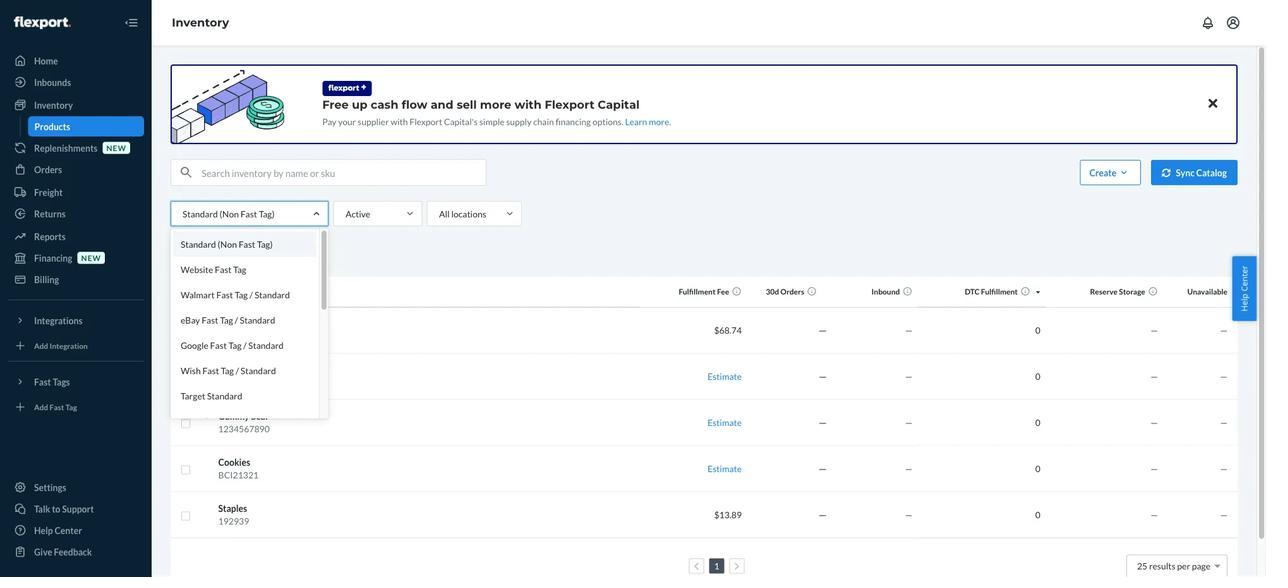 Task type: vqa. For each thing, say whether or not it's contained in the screenshot.


Task type: locate. For each thing, give the bounding box(es) containing it.
2 0 from the top
[[1036, 371, 1041, 382]]

settings
[[34, 482, 66, 493]]

0 vertical spatial add
[[34, 341, 48, 350]]

1 add from the top
[[34, 341, 48, 350]]

2 estimate from the top
[[708, 417, 742, 428]]

square image up target in the bottom left of the page
[[181, 373, 191, 383]]

― for 1234567890
[[819, 417, 828, 428]]

0 vertical spatial standard (non fast tag)
[[183, 208, 275, 219]]

wish fast tag / standard
[[181, 365, 276, 376]]

more up simple
[[480, 97, 512, 111]]

30d
[[766, 287, 779, 296]]

0 horizontal spatial with
[[391, 116, 408, 127]]

tag up 456195588625 on the bottom
[[221, 365, 234, 376]]

help center inside button
[[1239, 266, 1251, 312]]

3 ― from the top
[[819, 417, 828, 428]]

0 vertical spatial more
[[480, 97, 512, 111]]

0 horizontal spatial fulfillment
[[679, 287, 716, 296]]

1 horizontal spatial inventory link
[[172, 16, 229, 29]]

square image
[[181, 373, 191, 383], [181, 419, 191, 429]]

center down the talk to support
[[55, 525, 82, 536]]

inbounds link
[[8, 72, 144, 92]]

integrations
[[34, 315, 83, 326]]

website fast tag
[[181, 264, 246, 275]]

day
[[188, 416, 203, 426]]

1 estimate link from the top
[[708, 371, 742, 382]]

/
[[250, 289, 253, 300], [235, 315, 238, 325], [243, 340, 247, 351], [236, 365, 239, 376]]

fulfillment left fee
[[679, 287, 716, 296]]

returns
[[34, 208, 66, 219]]

talk
[[34, 504, 50, 514]]

1 horizontal spatial inventory
[[172, 16, 229, 29]]

1 vertical spatial (non
[[218, 239, 237, 249]]

financing
[[34, 253, 72, 263]]

estimate
[[708, 371, 742, 382], [708, 417, 742, 428], [708, 463, 742, 474]]

1 vertical spatial help
[[34, 525, 53, 536]]

―
[[819, 325, 828, 336], [819, 371, 828, 382], [819, 417, 828, 428], [819, 463, 828, 474], [819, 510, 828, 520]]

1 vertical spatial square image
[[181, 419, 191, 429]]

flexport up financing
[[545, 97, 595, 111]]

1 horizontal spatial flexport
[[545, 97, 595, 111]]

0 horizontal spatial inventory link
[[8, 95, 144, 115]]

$13.89
[[715, 510, 742, 520]]

1 square image from the top
[[181, 373, 191, 383]]

reserve
[[1091, 287, 1118, 296]]

3 day (non fast tag)
[[181, 416, 260, 426]]

0 horizontal spatial inventory
[[34, 100, 73, 110]]

5 0 from the top
[[1036, 510, 1041, 520]]

help center down to
[[34, 525, 82, 536]]

add integration
[[34, 341, 88, 350]]

chevron right image
[[735, 562, 740, 571]]

1 vertical spatial estimate link
[[708, 417, 742, 428]]

square image left staples
[[181, 511, 191, 521]]

fast tags button
[[8, 372, 144, 392]]

flexport
[[545, 97, 595, 111], [410, 116, 443, 127]]

give feedback button
[[8, 542, 144, 562]]

25 results per page option
[[1138, 561, 1211, 571]]

per
[[1178, 561, 1191, 571]]

2 ― from the top
[[819, 371, 828, 382]]

your
[[338, 116, 356, 127]]

products up website
[[178, 253, 213, 264]]

tags
[[53, 376, 70, 387]]

1 vertical spatial flexport
[[410, 116, 443, 127]]

center right unavailable
[[1239, 266, 1251, 292]]

tag)
[[259, 208, 275, 219], [257, 239, 273, 249], [244, 416, 260, 426]]

fulfillment fee
[[679, 287, 730, 296]]

inbound
[[872, 287, 900, 296]]

1 vertical spatial with
[[391, 116, 408, 127]]

0 vertical spatial square image
[[181, 287, 191, 298]]

25 results per page
[[1138, 561, 1211, 571]]

flexport down flow
[[410, 116, 443, 127]]

products up replenishments
[[34, 121, 70, 132]]

0 horizontal spatial help center
[[34, 525, 82, 536]]

1 horizontal spatial with
[[515, 97, 542, 111]]

1 vertical spatial orders
[[781, 287, 805, 296]]

results
[[1150, 561, 1176, 571]]

learn more link
[[626, 116, 670, 127]]

locations
[[452, 208, 487, 219]]

inventory
[[172, 16, 229, 29], [34, 100, 73, 110]]

1 horizontal spatial help center
[[1239, 266, 1251, 312]]

create
[[1090, 167, 1117, 178]]

wish
[[181, 365, 201, 376]]

0 vertical spatial help center
[[1239, 266, 1251, 312]]

storage
[[1120, 287, 1146, 296]]

with up supply
[[515, 97, 542, 111]]

1 horizontal spatial center
[[1239, 266, 1251, 292]]

1 vertical spatial more
[[649, 116, 670, 127]]

square image down target in the bottom left of the page
[[181, 419, 191, 429]]

2 vertical spatial estimate
[[708, 463, 742, 474]]

0 vertical spatial square image
[[181, 373, 191, 383]]

1
[[715, 561, 720, 571]]

fee
[[717, 287, 730, 296]]

1 ― from the top
[[819, 325, 828, 336]]

fulfillment right dtc
[[982, 287, 1018, 296]]

0 vertical spatial estimate link
[[708, 371, 742, 382]]

new for financing
[[81, 253, 101, 262]]

gummy bear 1234567890
[[218, 411, 270, 434]]

5 ― from the top
[[819, 510, 828, 520]]

close navigation image
[[124, 15, 139, 30]]

freight
[[34, 187, 63, 198]]

0 horizontal spatial center
[[55, 525, 82, 536]]

1 vertical spatial tag)
[[257, 239, 273, 249]]

tag
[[233, 264, 246, 275], [235, 289, 248, 300], [220, 315, 233, 325], [229, 340, 242, 351], [221, 365, 234, 376], [66, 402, 77, 412]]

square image for cookies
[[181, 465, 191, 475]]

dtc fulfillment
[[966, 287, 1018, 296]]

ebay fast tag / standard
[[181, 315, 275, 325]]

0 vertical spatial estimate
[[708, 371, 742, 382]]

2 square image from the top
[[181, 419, 191, 429]]

integration
[[50, 341, 88, 350]]

1 horizontal spatial products
[[178, 253, 213, 264]]

1 horizontal spatial help
[[1239, 294, 1251, 312]]

1 horizontal spatial fulfillment
[[982, 287, 1018, 296]]

4 0 from the top
[[1036, 463, 1041, 474]]

1 horizontal spatial new
[[106, 143, 126, 152]]

square image down 3
[[181, 465, 191, 475]]

square image for 456195588625
[[181, 373, 191, 383]]

1 horizontal spatial more
[[649, 116, 670, 127]]

home
[[34, 55, 58, 66]]

.
[[670, 116, 672, 127]]

estimate for 456195588625
[[708, 371, 742, 382]]

0 for 192939
[[1036, 510, 1041, 520]]

square image down website
[[181, 287, 191, 298]]

0 horizontal spatial help
[[34, 525, 53, 536]]

options.
[[593, 116, 624, 127]]

/ for ebay
[[235, 315, 238, 325]]

0 vertical spatial with
[[515, 97, 542, 111]]

0 vertical spatial inventory
[[172, 16, 229, 29]]

4 ― from the top
[[819, 463, 828, 474]]

help up the "give"
[[34, 525, 53, 536]]

add down fast tags
[[34, 402, 48, 412]]

0 vertical spatial center
[[1239, 266, 1251, 292]]

1 vertical spatial estimate
[[708, 417, 742, 428]]

estimate for bci21321
[[708, 463, 742, 474]]

center inside button
[[1239, 266, 1251, 292]]

1 vertical spatial add
[[34, 402, 48, 412]]

to
[[52, 504, 60, 514]]

square image
[[181, 287, 191, 298], [181, 465, 191, 475], [181, 511, 191, 521]]

1234567890
[[218, 424, 270, 434]]

$68.74
[[715, 325, 742, 336]]

new down products link
[[106, 143, 126, 152]]

learn
[[626, 116, 648, 127]]

pencil
[[218, 365, 243, 376]]

3 estimate from the top
[[708, 463, 742, 474]]

1 estimate from the top
[[708, 371, 742, 382]]

0 vertical spatial flexport
[[545, 97, 595, 111]]

0 for 1234567890
[[1036, 417, 1041, 428]]

more right learn
[[649, 116, 670, 127]]

1 vertical spatial inventory
[[34, 100, 73, 110]]

0 horizontal spatial flexport
[[410, 116, 443, 127]]

fulfillment
[[679, 287, 716, 296], [982, 287, 1018, 296]]

0 vertical spatial products
[[34, 121, 70, 132]]

with down cash
[[391, 116, 408, 127]]

tag down fast tags dropdown button
[[66, 402, 77, 412]]

more
[[480, 97, 512, 111], [649, 116, 670, 127]]

help center right unavailable
[[1239, 266, 1251, 312]]

0 horizontal spatial orders
[[34, 164, 62, 175]]

tag for google
[[229, 340, 242, 351]]

give feedback
[[34, 547, 92, 557]]

ebay
[[181, 315, 200, 325]]

0 vertical spatial tag)
[[259, 208, 275, 219]]

close image
[[1209, 96, 1218, 111]]

1 vertical spatial inventory link
[[8, 95, 144, 115]]

0 vertical spatial new
[[106, 143, 126, 152]]

2 fulfillment from the left
[[982, 287, 1018, 296]]

2 vertical spatial square image
[[181, 511, 191, 521]]

3 square image from the top
[[181, 511, 191, 521]]

standard
[[183, 208, 218, 219], [181, 239, 216, 249], [255, 289, 290, 300], [240, 315, 275, 325], [248, 340, 284, 351], [241, 365, 276, 376], [207, 390, 242, 401]]

help right unavailable
[[1239, 294, 1251, 312]]

inventory link
[[172, 16, 229, 29], [8, 95, 144, 115]]

0 for 456195588625
[[1036, 371, 1041, 382]]

2 estimate link from the top
[[708, 417, 742, 428]]

tag for website
[[233, 264, 246, 275]]

catalog
[[1197, 167, 1228, 178]]

estimate link for 456195588625
[[708, 371, 742, 382]]

3 0 from the top
[[1036, 417, 1041, 428]]

orders up freight
[[34, 164, 62, 175]]

1 0 from the top
[[1036, 325, 1041, 336]]

products
[[34, 121, 70, 132], [178, 253, 213, 264]]

add for add fast tag
[[34, 402, 48, 412]]

staples
[[218, 503, 247, 514]]

1 vertical spatial new
[[81, 253, 101, 262]]

tag up 155496664
[[220, 315, 233, 325]]

0 horizontal spatial more
[[480, 97, 512, 111]]

tag down bundles
[[233, 264, 246, 275]]

tag down paper at bottom
[[229, 340, 242, 351]]

2 vertical spatial estimate link
[[708, 463, 742, 474]]

chevron left image
[[694, 562, 700, 571]]

2 add from the top
[[34, 402, 48, 412]]

dtc
[[966, 287, 980, 296]]

1 horizontal spatial orders
[[781, 287, 805, 296]]

0 for 155496664
[[1036, 325, 1041, 336]]

fast inside dropdown button
[[34, 376, 51, 387]]

center
[[1239, 266, 1251, 292], [55, 525, 82, 536]]

0 horizontal spatial new
[[81, 253, 101, 262]]

1 vertical spatial square image
[[181, 465, 191, 475]]

Search inventory by name or sku text field
[[202, 160, 486, 185]]

add left integration
[[34, 341, 48, 350]]

standard (non fast tag)
[[183, 208, 275, 219], [181, 239, 273, 249]]

help center
[[1239, 266, 1251, 312], [34, 525, 82, 536]]

0 vertical spatial help
[[1239, 294, 1251, 312]]

2 vertical spatial tag)
[[244, 416, 260, 426]]

tag up the ebay fast tag / standard
[[235, 289, 248, 300]]

new down reports "link"
[[81, 253, 101, 262]]

1 vertical spatial center
[[55, 525, 82, 536]]

0 horizontal spatial products
[[34, 121, 70, 132]]

target standard
[[181, 390, 242, 401]]

0 vertical spatial orders
[[34, 164, 62, 175]]

integrations button
[[8, 310, 144, 331]]

estimate link
[[708, 371, 742, 382], [708, 417, 742, 428], [708, 463, 742, 474]]

2 square image from the top
[[181, 465, 191, 475]]

3 estimate link from the top
[[708, 463, 742, 474]]

simple
[[480, 116, 505, 127]]

(non
[[220, 208, 239, 219], [218, 239, 237, 249], [205, 416, 224, 426]]

fast
[[241, 208, 257, 219], [239, 239, 255, 249], [215, 264, 232, 275], [217, 289, 233, 300], [202, 315, 218, 325], [210, 340, 227, 351], [203, 365, 219, 376], [34, 376, 51, 387], [50, 402, 64, 412], [226, 416, 242, 426]]

orders right the 30d
[[781, 287, 805, 296]]

capital's
[[444, 116, 478, 127]]



Task type: describe. For each thing, give the bounding box(es) containing it.
tag for wish
[[221, 365, 234, 376]]

― for 155496664
[[819, 325, 828, 336]]

paper 155496664
[[218, 319, 265, 342]]

inventory inside inventory link
[[34, 100, 73, 110]]

feedback
[[54, 547, 92, 557]]

open notifications image
[[1201, 15, 1216, 30]]

/ for google
[[243, 340, 247, 351]]

0 vertical spatial (non
[[220, 208, 239, 219]]

estimate link for 1234567890
[[708, 417, 742, 428]]

estimate link for bci21321
[[708, 463, 742, 474]]

all locations
[[439, 208, 487, 219]]

pay
[[323, 116, 337, 127]]

and
[[431, 97, 454, 111]]

google fast tag / standard
[[181, 340, 284, 351]]

cookies
[[218, 457, 250, 468]]

freight link
[[8, 182, 144, 202]]

cookies bci21321
[[218, 457, 259, 480]]

talk to support button
[[8, 499, 144, 519]]

flow
[[402, 97, 428, 111]]

talk to support
[[34, 504, 94, 514]]

support
[[62, 504, 94, 514]]

capital
[[598, 97, 640, 111]]

products link
[[28, 116, 144, 137]]

0 vertical spatial inventory link
[[172, 16, 229, 29]]

1 fulfillment from the left
[[679, 287, 716, 296]]

192939
[[218, 516, 249, 527]]

free
[[323, 97, 349, 111]]

home link
[[8, 51, 144, 71]]

all
[[439, 208, 450, 219]]

google
[[181, 340, 209, 351]]

bear
[[251, 411, 269, 422]]

add fast tag
[[34, 402, 77, 412]]

― for bci21321
[[819, 463, 828, 474]]

open account menu image
[[1226, 15, 1242, 30]]

help center button
[[1233, 256, 1257, 321]]

cash
[[371, 97, 399, 111]]

fast tags
[[34, 376, 70, 387]]

tag for walmart
[[235, 289, 248, 300]]

30d orders
[[766, 287, 805, 296]]

1 vertical spatial help center
[[34, 525, 82, 536]]

help inside button
[[1239, 294, 1251, 312]]

website
[[181, 264, 213, 275]]

new for replenishments
[[106, 143, 126, 152]]

help center link
[[8, 520, 144, 541]]

target
[[181, 390, 205, 401]]

up
[[352, 97, 368, 111]]

456195588625
[[218, 377, 280, 388]]

add fast tag link
[[8, 397, 144, 417]]

reports
[[34, 231, 66, 242]]

give
[[34, 547, 52, 557]]

/ for walmart
[[250, 289, 253, 300]]

walmart
[[181, 289, 215, 300]]

1 vertical spatial products
[[178, 253, 213, 264]]

flexport logo image
[[14, 16, 71, 29]]

gummy
[[218, 411, 249, 422]]

paper
[[218, 319, 242, 329]]

0 for bci21321
[[1036, 463, 1041, 474]]

reserve storage
[[1091, 287, 1146, 296]]

sync catalog button
[[1152, 160, 1238, 185]]

active
[[346, 208, 371, 219]]

pencil 456195588625
[[218, 365, 280, 388]]

financing
[[556, 116, 591, 127]]

replenishments
[[34, 143, 98, 153]]

staples 192939
[[218, 503, 249, 527]]

add for add integration
[[34, 341, 48, 350]]

estimate for 1234567890
[[708, 417, 742, 428]]

billing
[[34, 274, 59, 285]]

― for 192939
[[819, 510, 828, 520]]

returns link
[[8, 204, 144, 224]]

orders link
[[8, 159, 144, 180]]

supply
[[507, 116, 532, 127]]

― for 456195588625
[[819, 371, 828, 382]]

/ for wish
[[236, 365, 239, 376]]

chain
[[534, 116, 554, 127]]

billing link
[[8, 269, 144, 290]]

tag for ebay
[[220, 315, 233, 325]]

2 vertical spatial (non
[[205, 416, 224, 426]]

sync
[[1177, 167, 1195, 178]]

1 vertical spatial standard (non fast tag)
[[181, 239, 273, 249]]

products inside products link
[[34, 121, 70, 132]]

155496664
[[218, 331, 265, 342]]

add integration link
[[8, 336, 144, 356]]

sync catalog
[[1177, 167, 1228, 178]]

supplier
[[358, 116, 389, 127]]

name
[[218, 287, 239, 296]]

settings link
[[8, 477, 144, 498]]

1 square image from the top
[[181, 287, 191, 298]]

square image for 1234567890
[[181, 419, 191, 429]]

unavailable
[[1188, 287, 1228, 296]]

square image for staples
[[181, 511, 191, 521]]

free up cash flow and sell more with flexport capital pay your supplier with flexport capital's simple supply chain financing options. learn more .
[[323, 97, 672, 127]]

sync alt image
[[1163, 168, 1172, 177]]

page
[[1193, 561, 1211, 571]]

bci21321
[[218, 470, 259, 480]]

tag for add
[[66, 402, 77, 412]]

reports link
[[8, 226, 144, 247]]

inbounds
[[34, 77, 71, 88]]



